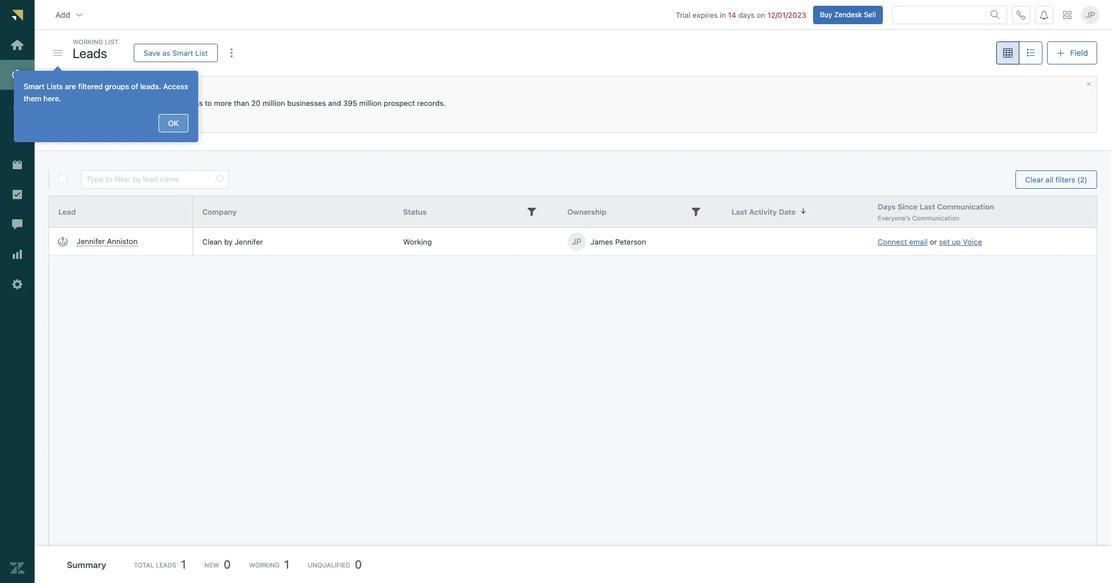 Task type: describe. For each thing, give the bounding box(es) containing it.
days
[[738, 10, 755, 19]]

save as smart list button
[[134, 44, 218, 62]]

as
[[162, 48, 170, 57]]

last inside days since last communication everyone's communication
[[920, 202, 935, 211]]

chevron down image
[[75, 10, 84, 19]]

jennifer anniston
[[77, 237, 138, 246]]

with
[[162, 99, 176, 108]]

zendesk
[[834, 10, 862, 19]]

jp button
[[1081, 6, 1100, 24]]

0 vertical spatial communication
[[937, 202, 994, 211]]

↓
[[801, 206, 806, 216]]

voice
[[963, 237, 982, 246]]

smart inside button
[[172, 48, 193, 57]]

are
[[65, 82, 76, 91]]

to
[[205, 99, 212, 108]]

unqualified
[[308, 562, 350, 569]]

buy zendesk sell button
[[813, 6, 883, 24]]

anniston
[[107, 237, 138, 246]]

12/01/2023
[[768, 10, 806, 19]]

prospect
[[384, 99, 415, 108]]

buy
[[820, 10, 832, 19]]

jp inside jp button
[[1086, 10, 1095, 20]]

1 jennifer from the left
[[77, 237, 105, 246]]

them
[[24, 94, 41, 103]]

filters
[[1056, 175, 1076, 184]]

trial
[[676, 10, 691, 19]]

1 vertical spatial working
[[403, 237, 432, 246]]

leads inside working list leads
[[73, 45, 107, 61]]

here.
[[43, 94, 61, 103]]

1 million from the left
[[263, 99, 285, 108]]

working for leads
[[73, 38, 103, 46]]

0 for new 0
[[224, 559, 231, 572]]

james peterson
[[591, 237, 646, 246]]

2 million from the left
[[359, 99, 382, 108]]

jennifer anniston link
[[77, 237, 138, 247]]

leads.
[[140, 82, 161, 91]]

lists
[[146, 99, 160, 108]]

connect email or set up voice
[[878, 237, 982, 246]]

more
[[214, 99, 232, 108]]

1 1 from the left
[[181, 559, 186, 572]]

find
[[72, 87, 88, 96]]

all
[[1046, 175, 1054, 184]]

filter fill image
[[527, 208, 536, 217]]

clear all filters (2)
[[1025, 175, 1088, 184]]

zendesk image
[[10, 561, 25, 576]]

working for 1
[[249, 562, 280, 569]]

1 vertical spatial communication
[[912, 214, 960, 222]]

clear all filters (2) button
[[1016, 171, 1097, 189]]

0 for unqualified 0
[[355, 559, 362, 572]]

lists
[[47, 82, 63, 91]]

clean by jennifer
[[202, 237, 263, 246]]

by
[[224, 237, 233, 246]]

activity
[[749, 207, 777, 217]]

in
[[720, 10, 726, 19]]

0 horizontal spatial jp
[[572, 237, 581, 247]]

than
[[234, 99, 249, 108]]

total
[[134, 562, 154, 569]]

ok button
[[158, 114, 188, 133]]

new
[[204, 562, 219, 569]]

sell
[[864, 10, 876, 19]]

days since last communication everyone's communication
[[878, 202, 994, 222]]

records.
[[417, 99, 446, 108]]

james
[[591, 237, 613, 246]]

filtered
[[78, 82, 103, 91]]

peterson
[[615, 237, 646, 246]]

Type to filter by lead name field
[[86, 171, 210, 188]]

smart lists are filtered groups of leads. access them here.
[[24, 82, 188, 103]]

overflow vertical fill image
[[227, 48, 236, 58]]

unqualified 0
[[308, 559, 362, 572]]

lead
[[58, 207, 76, 217]]

targeted
[[97, 99, 127, 108]]

email
[[909, 237, 928, 246]]

on
[[757, 10, 766, 19]]

last inside last activity date ↓
[[732, 207, 747, 217]]

buy zendesk sell
[[820, 10, 876, 19]]

bell image
[[1040, 10, 1049, 19]]

lead
[[129, 99, 144, 108]]

expires
[[693, 10, 718, 19]]

summary
[[67, 560, 106, 571]]



Task type: vqa. For each thing, say whether or not it's contained in the screenshot.


Task type: locate. For each thing, give the bounding box(es) containing it.
leads
[[107, 87, 126, 96]]

cancel image
[[1086, 81, 1092, 88]]

add button
[[46, 3, 93, 26]]

0 vertical spatial jp
[[1086, 10, 1095, 20]]

million right 20
[[263, 99, 285, 108]]

handler image
[[53, 50, 62, 56]]

1 0 from the left
[[224, 559, 231, 572]]

1 horizontal spatial smart
[[172, 48, 193, 57]]

1 vertical spatial list
[[195, 48, 208, 57]]

20
[[251, 99, 261, 108]]

leads image
[[58, 237, 67, 246]]

set up voice link
[[939, 237, 982, 246]]

everyone's
[[878, 214, 911, 222]]

jp left james
[[572, 237, 581, 247]]

2 0 from the left
[[355, 559, 362, 572]]

trial expires in 14 days on 12/01/2023
[[676, 10, 806, 19]]

jp
[[1086, 10, 1095, 20], [572, 237, 581, 247]]

0 horizontal spatial jennifer
[[77, 237, 105, 246]]

field button
[[1047, 42, 1097, 65]]

leads right the total
[[156, 562, 176, 569]]

up
[[952, 237, 961, 246]]

last
[[920, 202, 935, 211], [732, 207, 747, 217]]

jp right zendesk products image
[[1086, 10, 1095, 20]]

save
[[144, 48, 160, 57]]

ok
[[168, 118, 179, 128]]

company
[[202, 207, 237, 217]]

add
[[55, 10, 70, 19]]

0 vertical spatial working
[[73, 38, 103, 46]]

0 horizontal spatial working
[[73, 38, 103, 46]]

1 horizontal spatial list
[[195, 48, 208, 57]]

search image
[[991, 10, 1000, 19]]

zendesk products image
[[1063, 11, 1072, 19]]

leads inside total leads 1
[[156, 562, 176, 569]]

working right new 0
[[249, 562, 280, 569]]

groups
[[105, 82, 129, 91]]

total leads 1
[[134, 559, 186, 572]]

smart
[[172, 48, 193, 57], [24, 82, 45, 91]]

working list leads
[[73, 38, 119, 61]]

last activity date ↓
[[732, 206, 806, 217]]

1 horizontal spatial 0
[[355, 559, 362, 572]]

last left "activity" on the top
[[732, 207, 747, 217]]

0 vertical spatial leads
[[73, 45, 107, 61]]

connect
[[878, 237, 907, 246]]

1 horizontal spatial jennifer
[[235, 237, 263, 246]]

1 horizontal spatial leads
[[156, 562, 176, 569]]

million
[[263, 99, 285, 108], [359, 99, 382, 108]]

or
[[930, 237, 937, 246]]

connect email link
[[878, 237, 928, 246]]

0 horizontal spatial million
[[263, 99, 285, 108]]

1 horizontal spatial million
[[359, 99, 382, 108]]

0 horizontal spatial 0
[[224, 559, 231, 572]]

save as smart list
[[144, 48, 208, 57]]

working down chevron down icon
[[73, 38, 103, 46]]

1
[[181, 559, 186, 572], [284, 559, 289, 572]]

working inside working 1
[[249, 562, 280, 569]]

1 vertical spatial leads
[[156, 562, 176, 569]]

0 horizontal spatial smart
[[24, 82, 45, 91]]

access
[[163, 82, 188, 91]]

1 left the new
[[181, 559, 186, 572]]

list left overflow vertical fill image
[[195, 48, 208, 57]]

14
[[728, 10, 736, 19]]

of
[[131, 82, 138, 91]]

calls image
[[1017, 10, 1026, 19]]

leads right handler 'image'
[[73, 45, 107, 61]]

list inside working list leads
[[105, 38, 119, 46]]

2 vertical spatial working
[[249, 562, 280, 569]]

field
[[1070, 48, 1088, 58]]

clean
[[202, 237, 222, 246]]

2 jennifer from the left
[[235, 237, 263, 246]]

0 horizontal spatial list
[[105, 38, 119, 46]]

0 right unqualified
[[355, 559, 362, 572]]

set
[[939, 237, 950, 246]]

0 horizontal spatial leads
[[73, 45, 107, 61]]

working down status
[[403, 237, 432, 246]]

(2)
[[1078, 175, 1088, 184]]

0 horizontal spatial last
[[732, 207, 747, 217]]

since
[[898, 202, 918, 211]]

access
[[179, 99, 203, 108]]

million right '395'
[[359, 99, 382, 108]]

0 horizontal spatial 1
[[181, 559, 186, 572]]

status
[[403, 207, 427, 217]]

working inside working list leads
[[73, 38, 103, 46]]

2 horizontal spatial working
[[403, 237, 432, 246]]

create
[[72, 99, 95, 108]]

ownership
[[567, 207, 607, 217]]

2 1 from the left
[[284, 559, 289, 572]]

0 vertical spatial list
[[105, 38, 119, 46]]

communication
[[937, 202, 994, 211], [912, 214, 960, 222]]

search image
[[214, 175, 224, 184]]

new
[[90, 87, 105, 96]]

date
[[779, 207, 796, 217]]

new 0
[[204, 559, 231, 572]]

days
[[878, 202, 896, 211]]

filter fill image
[[692, 208, 701, 217]]

jennifer right leads image
[[77, 237, 105, 246]]

info image
[[58, 87, 67, 96]]

0
[[224, 559, 231, 572], [355, 559, 362, 572]]

smart up them
[[24, 82, 45, 91]]

and
[[328, 99, 341, 108]]

smart inside smart lists are filtered groups of leads. access them here.
[[24, 82, 45, 91]]

1 horizontal spatial last
[[920, 202, 935, 211]]

0 right the new
[[224, 559, 231, 572]]

1 vertical spatial jp
[[572, 237, 581, 247]]

businesses
[[287, 99, 326, 108]]

jennifer right by on the top
[[235, 237, 263, 246]]

jennifer
[[77, 237, 105, 246], [235, 237, 263, 246]]

communication up the or
[[912, 214, 960, 222]]

working 1
[[249, 559, 289, 572]]

smart right as
[[172, 48, 193, 57]]

find new leads create targeted lead lists with access to more than 20 million businesses and 395 million prospect records.
[[72, 87, 446, 108]]

clear
[[1025, 175, 1044, 184]]

list up groups
[[105, 38, 119, 46]]

1 vertical spatial smart
[[24, 82, 45, 91]]

1 left unqualified
[[284, 559, 289, 572]]

1 horizontal spatial working
[[249, 562, 280, 569]]

0 vertical spatial smart
[[172, 48, 193, 57]]

list
[[105, 38, 119, 46], [195, 48, 208, 57]]

communication up set up voice link
[[937, 202, 994, 211]]

1 horizontal spatial jp
[[1086, 10, 1095, 20]]

1 horizontal spatial 1
[[284, 559, 289, 572]]

395
[[343, 99, 357, 108]]

leads
[[73, 45, 107, 61], [156, 562, 176, 569]]

last right since
[[920, 202, 935, 211]]

list inside the save as smart list button
[[195, 48, 208, 57]]



